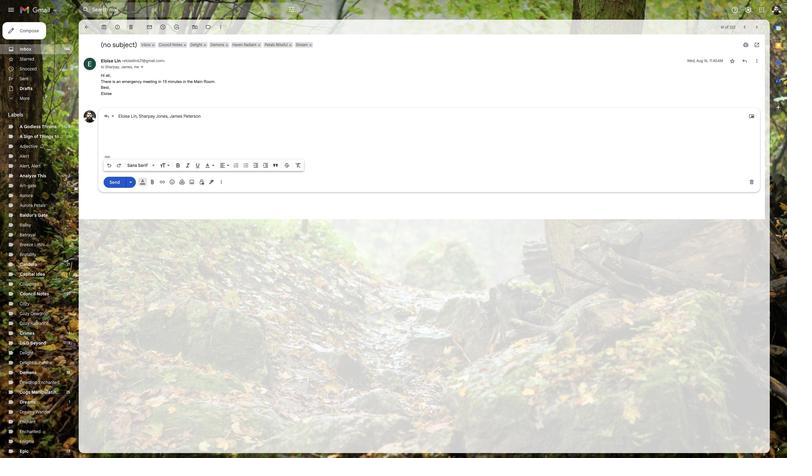 Task type: describe. For each thing, give the bounding box(es) containing it.
art-
[[20, 183, 28, 188]]

0 vertical spatial of
[[725, 25, 729, 29]]

cozy dewdrop link
[[20, 311, 48, 316]]

sans
[[127, 163, 137, 168]]

idea
[[36, 271, 45, 277]]

toggle confidential mode image
[[199, 179, 205, 185]]

council notes link
[[20, 291, 49, 297]]

labels navigation
[[0, 20, 79, 458]]

cozy dewdrop
[[20, 311, 48, 316]]

alert, alert
[[20, 163, 41, 169]]

a for a sign of things to come
[[20, 134, 23, 139]]

dreamy
[[20, 409, 35, 415]]

starred link
[[20, 56, 34, 62]]

gate
[[38, 212, 48, 218]]

demons for demons button
[[211, 42, 224, 47]]

serif
[[138, 163, 148, 168]]

bold ‪(⌘b)‬ image
[[175, 162, 181, 168]]

wed,
[[687, 58, 696, 63]]

25
[[66, 390, 70, 394]]

move to image
[[192, 24, 198, 30]]

wed, aug 16, 11:45 am
[[687, 58, 723, 63]]

starred
[[20, 56, 34, 62]]

gate
[[28, 183, 36, 188]]

dreamy wander
[[20, 409, 51, 415]]

brutality
[[20, 252, 36, 257]]

indent more ‪(⌘])‬ image
[[263, 162, 269, 168]]

2 in from the left
[[183, 79, 186, 84]]

sent link
[[20, 76, 29, 81]]

radiant
[[244, 42, 256, 47]]

wander
[[36, 409, 51, 415]]

d&d beyond
[[20, 340, 46, 346]]

more image
[[218, 24, 224, 30]]

18
[[67, 370, 70, 375]]

insert photo image
[[189, 179, 195, 185]]

back to inbox image
[[84, 24, 90, 30]]

labels heading
[[8, 112, 65, 118]]

1 for baldur's gate
[[69, 213, 70, 217]]

breeze lush
[[20, 242, 44, 247]]

d&d
[[20, 340, 29, 346]]

minutes
[[168, 79, 182, 84]]

to sharpay , james , me
[[101, 65, 139, 69]]

dogs
[[20, 390, 30, 395]]

(no subject)
[[101, 41, 137, 49]]

analyze this link
[[20, 173, 46, 179]]

petals inside the labels navigation
[[34, 203, 46, 208]]

1 for dreams
[[69, 400, 70, 404]]

hi all, there is an emergency meeting in 15 minutes in the main room. best, eloise
[[101, 73, 215, 96]]

report spam image
[[114, 24, 121, 30]]

dogs manipulating time
[[20, 390, 70, 395]]

, left me
[[132, 65, 133, 69]]

11:45 am
[[709, 58, 723, 63]]

demons button
[[209, 42, 225, 48]]

4
[[68, 124, 70, 129]]

meeting
[[143, 79, 157, 84]]

best,
[[101, 85, 110, 90]]

eloise lin < eloiselin621@gmail.com >
[[101, 58, 165, 64]]

sans serif
[[127, 163, 148, 168]]

1 horizontal spatial sharpay
[[139, 113, 155, 119]]

gmail image
[[20, 4, 53, 16]]

sign
[[24, 134, 33, 139]]

, down "eloise lin < eloiselin621@gmail.com >"
[[119, 65, 120, 69]]

formatting options toolbar
[[104, 160, 304, 171]]

enigma link
[[20, 439, 34, 444]]

eloise inside hi all, there is an emergency meeting in 15 minutes in the main room. best, eloise
[[101, 91, 112, 96]]

candela link
[[20, 262, 37, 267]]

send button
[[104, 177, 126, 188]]

more options image
[[220, 179, 223, 185]]

council notes for council notes button
[[159, 42, 182, 47]]

eloise for eloise lin , sharpay jones , james peterson
[[118, 113, 130, 119]]

search mail image
[[81, 4, 92, 15]]

remove formatting ‪(⌘\)‬ image
[[295, 162, 301, 168]]

discard draft ‪(⌘⇧d)‬ image
[[749, 179, 755, 185]]

stream button
[[295, 42, 309, 48]]

Not starred checkbox
[[729, 58, 735, 64]]

italic ‪(⌘i)‬ image
[[185, 162, 191, 168]]

1 vertical spatial dewdrop
[[20, 380, 37, 385]]

subject)
[[112, 41, 137, 49]]

stream
[[296, 42, 308, 47]]

crimes
[[20, 331, 35, 336]]

of inside the labels navigation
[[34, 134, 38, 139]]

me
[[134, 65, 139, 69]]

baldur's
[[20, 212, 37, 218]]

cozy radiance link
[[20, 321, 49, 326]]

breeze
[[20, 242, 33, 247]]

delight sunshine link
[[20, 360, 52, 366]]

all,
[[106, 73, 111, 78]]

demons link
[[20, 370, 37, 375]]

eloise for eloise lin < eloiselin621@gmail.com >
[[101, 58, 113, 64]]

this
[[37, 173, 46, 179]]

a for a godless throne
[[20, 124, 23, 129]]

insert signature image
[[208, 179, 215, 185]]

baldur's gate
[[20, 212, 48, 218]]

compose button
[[2, 22, 46, 39]]

0 vertical spatial dewdrop
[[31, 311, 48, 316]]

snoozed link
[[20, 66, 37, 72]]

1 in from the left
[[158, 79, 161, 84]]

haven
[[232, 42, 243, 47]]

collapse link
[[20, 281, 37, 287]]

insert files using drive image
[[179, 179, 185, 185]]

lin for <
[[114, 58, 121, 64]]

newer image
[[742, 24, 748, 30]]

cozy link
[[20, 301, 29, 307]]

delight for delight link
[[20, 350, 33, 356]]

insert emoji ‪(⌘⇧2)‬ image
[[169, 179, 175, 185]]

sans serif option
[[126, 162, 151, 168]]

type of response image
[[104, 113, 110, 119]]

undo ‪(⌘z)‬ image
[[106, 162, 112, 168]]

enchant
[[20, 419, 36, 425]]

snoozed
[[20, 66, 37, 72]]

show trimmed content image
[[104, 155, 111, 159]]

1 vertical spatial enchanted
[[20, 429, 41, 434]]

more
[[20, 96, 30, 101]]

6
[[68, 86, 70, 91]]

snooze image
[[160, 24, 166, 30]]

insert link ‪(⌘k)‬ image
[[159, 179, 165, 185]]

there
[[101, 79, 111, 84]]

demons for demons "link"
[[20, 370, 37, 375]]

main
[[194, 79, 203, 84]]

more send options image
[[128, 179, 134, 185]]

indent less ‪(⌘[)‬ image
[[253, 162, 259, 168]]

dewdrop enchanted link
[[20, 380, 59, 385]]



Task type: vqa. For each thing, say whether or not it's contained in the screenshot.


Task type: locate. For each thing, give the bounding box(es) containing it.
notes down idea
[[37, 291, 49, 297]]

haven radiant button
[[231, 42, 257, 48]]

bulleted list ‪(⌘⇧8)‬ image
[[243, 162, 249, 168]]

sunshine
[[34, 360, 52, 366]]

delight inside button
[[190, 42, 202, 47]]

0 horizontal spatial in
[[158, 79, 161, 84]]

cozy down cozy link
[[20, 311, 29, 316]]

1 vertical spatial james
[[170, 113, 182, 119]]

, left peterson
[[168, 113, 169, 119]]

petals blissful
[[265, 42, 288, 47]]

1 vertical spatial demons
[[20, 370, 37, 375]]

>
[[163, 58, 165, 63]]

sharpay left jones
[[139, 113, 155, 119]]

council notes up the >
[[159, 42, 182, 47]]

strikethrough ‪(⌘⇧x)‬ image
[[284, 162, 290, 168]]

dreams
[[20, 399, 36, 405]]

delight for the delight button
[[190, 42, 202, 47]]

aurora for aurora petals
[[20, 203, 33, 208]]

1 vertical spatial lin
[[131, 113, 137, 119]]

delight down move to image
[[190, 42, 202, 47]]

notes for council notes link
[[37, 291, 49, 297]]

demons inside button
[[211, 42, 224, 47]]

to inside the labels navigation
[[54, 134, 59, 139]]

dreams link
[[20, 399, 36, 405]]

a
[[20, 124, 23, 129], [20, 134, 23, 139]]

inbox inside the labels navigation
[[20, 46, 31, 52]]

0 vertical spatial council notes
[[159, 42, 182, 47]]

1 vertical spatial delight
[[20, 350, 33, 356]]

2 vertical spatial delight
[[20, 360, 33, 366]]

show details image
[[140, 65, 144, 69]]

labels image
[[205, 24, 212, 30]]

0 horizontal spatial to
[[54, 134, 59, 139]]

0 horizontal spatial council notes
[[20, 291, 49, 297]]

dewdrop
[[31, 311, 48, 316], [20, 380, 37, 385]]

petals up gate
[[34, 203, 46, 208]]

None search field
[[79, 2, 300, 17]]

1 horizontal spatial alert
[[31, 163, 41, 169]]

alert up "analyze this"
[[31, 163, 41, 169]]

1 vertical spatial council
[[20, 291, 36, 297]]

petals left blissful
[[265, 42, 275, 47]]

0 vertical spatial eloise
[[101, 58, 113, 64]]

enchanted down 'enchant' link
[[20, 429, 41, 434]]

aurora link
[[20, 193, 33, 198]]

demons
[[211, 42, 224, 47], [20, 370, 37, 375]]

archive image
[[101, 24, 107, 30]]

council notes inside button
[[159, 42, 182, 47]]

blissful
[[276, 42, 288, 47]]

(no
[[101, 41, 111, 49]]

1 vertical spatial council notes
[[20, 291, 49, 297]]

2 a from the top
[[20, 134, 23, 139]]

0 horizontal spatial james
[[121, 65, 132, 69]]

james right jones
[[170, 113, 182, 119]]

delight sunshine
[[20, 360, 52, 366]]

0 vertical spatial enchanted
[[38, 380, 59, 385]]

analyze
[[20, 173, 36, 179]]

eloise up to sharpay , james , me
[[101, 58, 113, 64]]

dewdrop up radiance
[[31, 311, 48, 316]]

0 horizontal spatial demons
[[20, 370, 37, 375]]

dewdrop down demons "link"
[[20, 380, 37, 385]]

a sign of things to come link
[[20, 134, 72, 139]]

0 vertical spatial notes
[[172, 42, 182, 47]]

betrayal
[[20, 232, 36, 238]]

send
[[110, 179, 120, 185]]

0 vertical spatial sharpay
[[105, 65, 119, 69]]

lin for ,
[[131, 113, 137, 119]]

0 horizontal spatial inbox
[[20, 46, 31, 52]]

1 vertical spatial notes
[[37, 291, 49, 297]]

cozy for cozy link
[[20, 301, 29, 307]]

1 21 from the top
[[67, 262, 70, 267]]

candela
[[20, 262, 37, 267]]

0 vertical spatial to
[[101, 65, 104, 69]]

0 vertical spatial a
[[20, 124, 23, 129]]

underline ‪(⌘u)‬ image
[[195, 163, 201, 169]]

ballsy link
[[20, 222, 31, 228]]

inbox inside "button"
[[141, 42, 151, 47]]

a godless throne
[[20, 124, 57, 129]]

council
[[159, 42, 171, 47], [20, 291, 36, 297]]

betrayal link
[[20, 232, 36, 238]]

0 horizontal spatial petals
[[34, 203, 46, 208]]

0 horizontal spatial of
[[34, 134, 38, 139]]

3 1 from the top
[[69, 213, 70, 217]]

1 vertical spatial cozy
[[20, 311, 29, 316]]

16,
[[704, 58, 708, 63]]

0 vertical spatial 21
[[67, 262, 70, 267]]

in left 15
[[158, 79, 161, 84]]

1 for analyze this
[[69, 173, 70, 178]]

a left the godless
[[20, 124, 23, 129]]

1 horizontal spatial council notes
[[159, 42, 182, 47]]

cozy for cozy dewdrop
[[20, 311, 29, 316]]

delight down d&d
[[20, 350, 33, 356]]

5 1 from the top
[[69, 400, 70, 404]]

in left the
[[183, 79, 186, 84]]

inbox for inbox "button"
[[141, 42, 151, 47]]

attach files image
[[149, 179, 156, 185]]

drafts
[[20, 86, 33, 91]]

1 horizontal spatial of
[[725, 25, 729, 29]]

1 horizontal spatial petals
[[265, 42, 275, 47]]

0 horizontal spatial lin
[[114, 58, 121, 64]]

1 a from the top
[[20, 124, 23, 129]]

numbered list ‪(⌘⇧7)‬ image
[[233, 162, 239, 168]]

2 vertical spatial cozy
[[20, 321, 29, 326]]

council notes down collapse
[[20, 291, 49, 297]]

0 vertical spatial aurora
[[20, 193, 33, 198]]

not starred image
[[729, 58, 735, 64]]

15
[[162, 79, 167, 84]]

older image
[[754, 24, 760, 30]]

tab list
[[770, 20, 787, 436]]

dewdrop enchanted
[[20, 380, 59, 385]]

of right sign
[[34, 134, 38, 139]]

a sign of things to come
[[20, 134, 72, 139]]

alert,
[[20, 163, 30, 169]]

council notes for council notes link
[[20, 291, 49, 297]]

epic
[[20, 449, 29, 454]]

manipulating
[[31, 390, 59, 395]]

2 21 from the top
[[67, 291, 70, 296]]

council for council notes link
[[20, 291, 36, 297]]

1 right idea
[[69, 272, 70, 276]]

in
[[158, 79, 161, 84], [183, 79, 186, 84]]

0 vertical spatial demons
[[211, 42, 224, 47]]

to
[[101, 65, 104, 69], [54, 134, 59, 139]]

demons inside the labels navigation
[[20, 370, 37, 375]]

0 horizontal spatial alert
[[20, 153, 29, 159]]

23
[[66, 449, 70, 453]]

council notes inside the labels navigation
[[20, 291, 49, 297]]

1 vertical spatial petals
[[34, 203, 46, 208]]

james
[[121, 65, 132, 69], [170, 113, 182, 119]]

0 vertical spatial delight
[[190, 42, 202, 47]]

1 vertical spatial of
[[34, 134, 38, 139]]

notes inside the labels navigation
[[37, 291, 49, 297]]

Search mail text field
[[92, 7, 271, 13]]

1 horizontal spatial demons
[[211, 42, 224, 47]]

0 horizontal spatial notes
[[37, 291, 49, 297]]

aurora petals
[[20, 203, 46, 208]]

support image
[[731, 6, 738, 14]]

delight down delight link
[[20, 360, 33, 366]]

council down "collapse" link on the bottom left of page
[[20, 291, 36, 297]]

1 for a sign of things to come
[[69, 134, 70, 139]]

notes inside button
[[172, 42, 182, 47]]

0 vertical spatial alert
[[20, 153, 29, 159]]

redo ‪(⌘y)‬ image
[[116, 162, 122, 168]]

21 for council notes
[[67, 291, 70, 296]]

art-gate
[[20, 183, 36, 188]]

1 vertical spatial eloise
[[101, 91, 112, 96]]

1 horizontal spatial notes
[[172, 42, 182, 47]]

1 vertical spatial sharpay
[[139, 113, 155, 119]]

capital
[[20, 271, 35, 277]]

breeze lush link
[[20, 242, 44, 247]]

art-gate link
[[20, 183, 36, 188]]

time
[[60, 390, 70, 395]]

dreamy wander link
[[20, 409, 51, 415]]

council for council notes button
[[159, 42, 171, 47]]

1 right gate
[[69, 213, 70, 217]]

council up the >
[[159, 42, 171, 47]]

the
[[187, 79, 193, 84]]

radiance
[[31, 321, 49, 326]]

sent
[[20, 76, 29, 81]]

1 horizontal spatial to
[[101, 65, 104, 69]]

1 right this
[[69, 173, 70, 178]]

advanced search options image
[[285, 3, 298, 16]]

3 cozy from the top
[[20, 321, 29, 326]]

council inside council notes button
[[159, 42, 171, 47]]

throne
[[42, 124, 57, 129]]

crimes link
[[20, 331, 35, 336]]

inbox up eloiselin621@gmail.com
[[141, 42, 151, 47]]

aurora petals link
[[20, 203, 46, 208]]

<
[[122, 58, 124, 63]]

inbox up starred link
[[20, 46, 31, 52]]

0 vertical spatial council
[[159, 42, 171, 47]]

cozy
[[20, 301, 29, 307], [20, 311, 29, 316], [20, 321, 29, 326]]

peterson
[[183, 113, 201, 119]]

compose
[[20, 28, 39, 34]]

james down <
[[121, 65, 132, 69]]

quote ‪(⌘⇧9)‬ image
[[272, 162, 279, 168]]

2 1 from the top
[[69, 173, 70, 178]]

delight button
[[189, 42, 203, 48]]

1 vertical spatial to
[[54, 134, 59, 139]]

inbox link
[[20, 46, 31, 52]]

0 horizontal spatial sharpay
[[105, 65, 119, 69]]

21 for candela
[[67, 262, 70, 267]]

1 aurora from the top
[[20, 193, 33, 198]]

1 vertical spatial a
[[20, 134, 23, 139]]

146
[[64, 47, 70, 51]]

notes for council notes button
[[172, 42, 182, 47]]

2 cozy from the top
[[20, 311, 29, 316]]

0 horizontal spatial council
[[20, 291, 36, 297]]

1 horizontal spatial lin
[[131, 113, 137, 119]]

eloise right type of response image
[[118, 113, 130, 119]]

2 vertical spatial eloise
[[118, 113, 130, 119]]

of right 41
[[725, 25, 729, 29]]

aug
[[696, 58, 703, 63]]

demons down delight sunshine
[[20, 370, 37, 375]]

to up hi
[[101, 65, 104, 69]]

enchanted up manipulating
[[38, 380, 59, 385]]

1 vertical spatial 21
[[67, 291, 70, 296]]

cozy up cozy dewdrop
[[20, 301, 29, 307]]

capital idea
[[20, 271, 45, 277]]

eloise down best,
[[101, 91, 112, 96]]

analyze this
[[20, 173, 46, 179]]

4 1 from the top
[[69, 272, 70, 276]]

inbox for inbox link
[[20, 46, 31, 52]]

sharpay up the all,
[[105, 65, 119, 69]]

council notes
[[159, 42, 182, 47], [20, 291, 49, 297]]

demons down more icon
[[211, 42, 224, 47]]

jones
[[156, 113, 168, 119]]

lin right type of response image
[[131, 113, 137, 119]]

lin left <
[[114, 58, 121, 64]]

eloise lin cell
[[101, 58, 165, 64]]

adjective
[[20, 144, 38, 149]]

1 cozy from the top
[[20, 301, 29, 307]]

1
[[69, 134, 70, 139], [69, 173, 70, 178], [69, 213, 70, 217], [69, 272, 70, 276], [69, 400, 70, 404]]

0 vertical spatial james
[[121, 65, 132, 69]]

aurora down aurora link
[[20, 203, 33, 208]]

mark as unread image
[[146, 24, 152, 30]]

aurora down art-gate
[[20, 193, 33, 198]]

0 vertical spatial lin
[[114, 58, 121, 64]]

delight for delight sunshine
[[20, 360, 33, 366]]

1 down 4
[[69, 134, 70, 139]]

delete image
[[128, 24, 134, 30]]

0 vertical spatial cozy
[[20, 301, 29, 307]]

notes
[[172, 42, 182, 47], [37, 291, 49, 297]]

1 horizontal spatial in
[[183, 79, 186, 84]]

, left jones
[[137, 113, 138, 119]]

main menu image
[[7, 6, 15, 14]]

cozy up crimes link
[[20, 321, 29, 326]]

1 horizontal spatial council
[[159, 42, 171, 47]]

222
[[730, 25, 735, 29]]

is
[[112, 79, 115, 84]]

petals
[[265, 42, 275, 47], [34, 203, 46, 208]]

enchanted link
[[20, 429, 41, 434]]

haven radiant
[[232, 42, 256, 47]]

labels
[[8, 112, 23, 118]]

settings image
[[745, 6, 752, 14]]

1 1 from the top
[[69, 134, 70, 139]]

alert up alert,
[[20, 153, 29, 159]]

1 vertical spatial aurora
[[20, 203, 33, 208]]

baldur's gate link
[[20, 212, 48, 218]]

petals inside button
[[265, 42, 275, 47]]

eloise lin , sharpay jones , james peterson
[[118, 113, 201, 119]]

1 vertical spatial alert
[[31, 163, 41, 169]]

notes down add to tasks icon
[[172, 42, 182, 47]]

to left come
[[54, 134, 59, 139]]

2 aurora from the top
[[20, 203, 33, 208]]

petals blissful button
[[263, 42, 288, 48]]

1 down 25
[[69, 400, 70, 404]]

things
[[39, 134, 53, 139]]

room.
[[204, 79, 215, 84]]

aurora for aurora link
[[20, 193, 33, 198]]

14
[[67, 331, 70, 335]]

a left sign
[[20, 134, 23, 139]]

1 horizontal spatial james
[[170, 113, 182, 119]]

add to tasks image
[[173, 24, 180, 30]]

cozy for cozy radiance
[[20, 321, 29, 326]]

council inside the labels navigation
[[20, 291, 36, 297]]

1 horizontal spatial inbox
[[141, 42, 151, 47]]

come
[[60, 134, 72, 139]]

1 for capital idea
[[69, 272, 70, 276]]

wed, aug 16, 11:45 am cell
[[687, 58, 723, 64]]

dogs manipulating time link
[[20, 390, 70, 395]]

0 vertical spatial petals
[[265, 42, 275, 47]]

council notes button
[[158, 42, 183, 48]]



